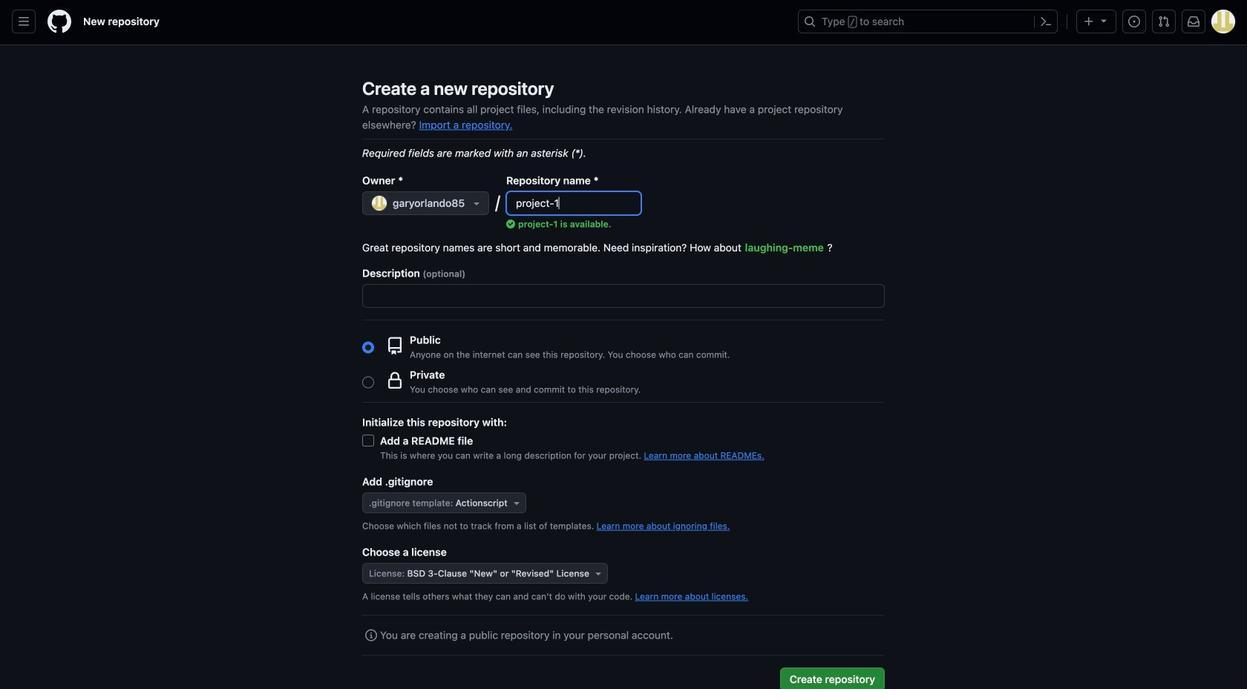 Task type: describe. For each thing, give the bounding box(es) containing it.
command palette image
[[1040, 16, 1052, 27]]

sc 9kayk9 0 image
[[365, 630, 377, 642]]

issue opened image
[[1129, 16, 1140, 27]]

repo image
[[386, 337, 404, 355]]

lock image
[[386, 372, 404, 390]]



Task type: locate. For each thing, give the bounding box(es) containing it.
Description text field
[[363, 285, 884, 307]]

Repository text field
[[507, 192, 641, 215]]

plus image
[[1083, 16, 1095, 27]]

homepage image
[[48, 10, 71, 33]]

None checkbox
[[362, 435, 374, 447]]

triangle down image
[[1098, 14, 1110, 26], [471, 197, 483, 209], [511, 497, 523, 509], [592, 568, 604, 580]]

check circle fill image
[[506, 220, 515, 229]]

git pull request image
[[1158, 16, 1170, 27]]

notifications image
[[1188, 16, 1200, 27]]

None radio
[[362, 342, 374, 354]]

None radio
[[362, 377, 374, 389]]



Task type: vqa. For each thing, say whether or not it's contained in the screenshot.
'Pull requests' element on the left top
no



